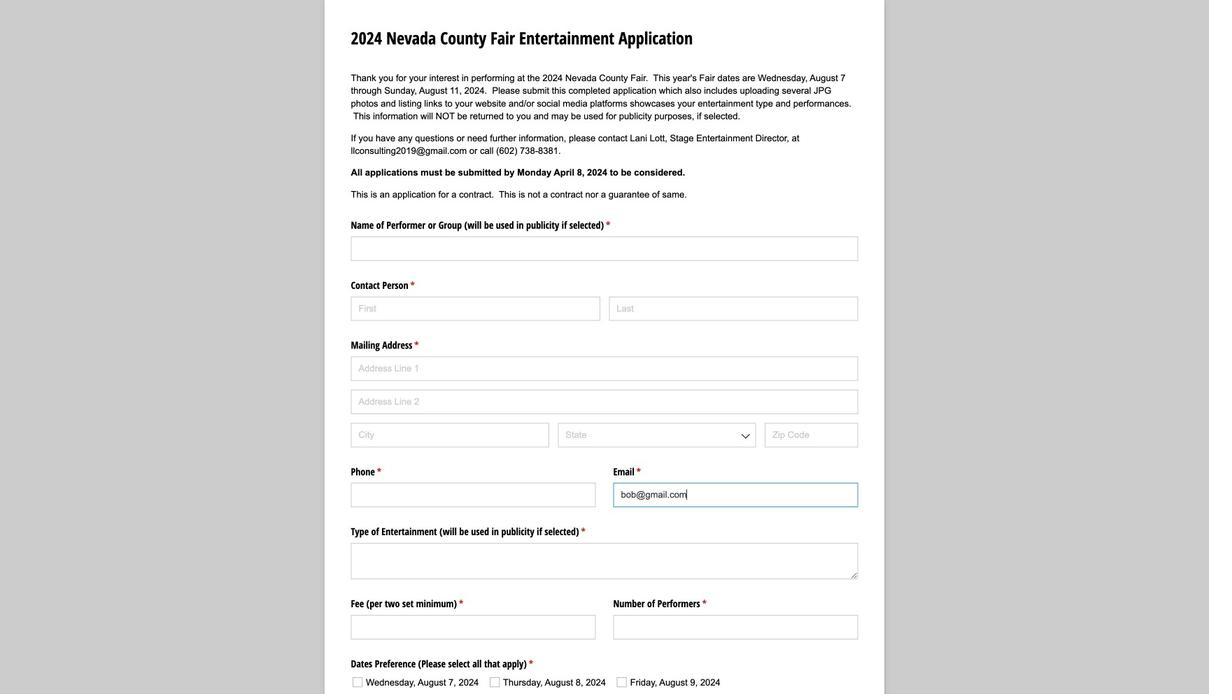 Task type: describe. For each thing, give the bounding box(es) containing it.
Zip Code text field
[[765, 423, 859, 448]]

checkbox-group element
[[348, 672, 859, 695]]

Last text field
[[609, 297, 859, 321]]



Task type: locate. For each thing, give the bounding box(es) containing it.
None text field
[[351, 615, 596, 640], [614, 615, 859, 640], [351, 615, 596, 640], [614, 615, 859, 640]]

Address Line 1 text field
[[351, 357, 859, 381]]

First text field
[[351, 297, 601, 321]]

Address Line 2 text field
[[351, 390, 859, 414]]

City text field
[[351, 423, 549, 448]]

None text field
[[351, 237, 859, 261], [351, 483, 596, 508], [614, 483, 859, 508], [351, 543, 859, 580], [351, 237, 859, 261], [351, 483, 596, 508], [614, 483, 859, 508], [351, 543, 859, 580]]

State text field
[[558, 423, 757, 448]]



